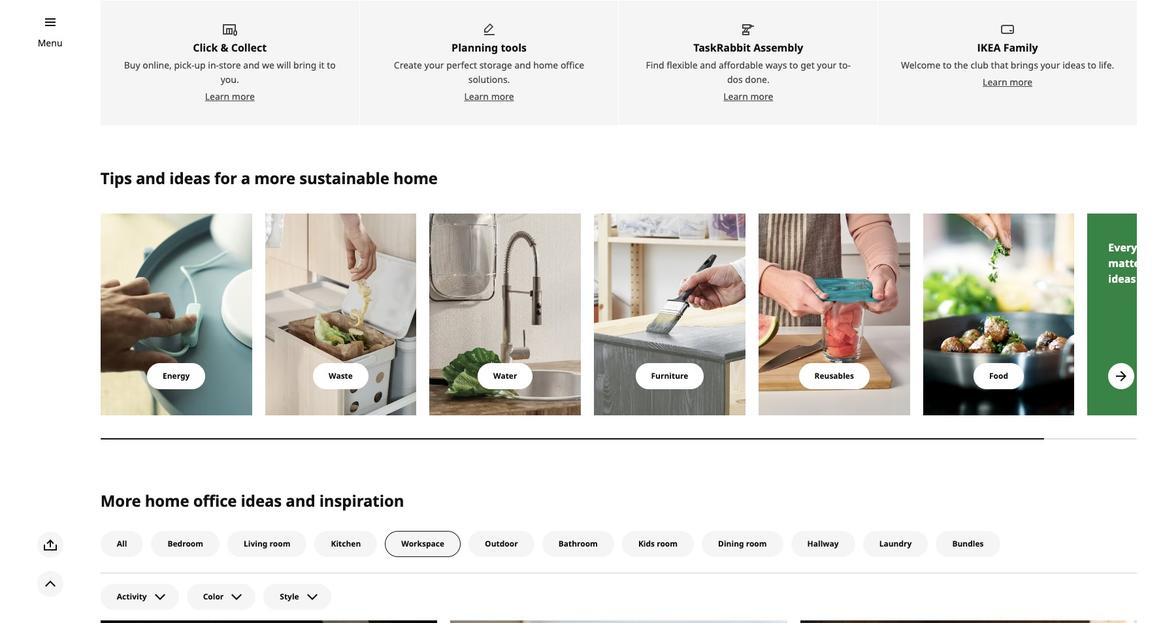 Task type: vqa. For each thing, say whether or not it's contained in the screenshot.
The More Home Office Ideas And Inspiration
yes



Task type: locate. For each thing, give the bounding box(es) containing it.
that
[[991, 59, 1008, 72]]

1 horizontal spatial your
[[817, 59, 837, 72]]

4 to from the left
[[1088, 59, 1096, 72]]

get
[[801, 59, 815, 72]]

more
[[1010, 76, 1033, 88], [232, 90, 255, 103], [491, 90, 514, 103], [750, 90, 773, 103], [254, 168, 295, 189]]

0 vertical spatial ideas
[[1063, 59, 1085, 72]]

more inside taskrabbit assembly find flexible and affordable ways to get your to- dos done. learn more
[[750, 90, 773, 103]]

0 vertical spatial office
[[561, 59, 584, 72]]

learn down that
[[983, 76, 1007, 88]]

tips and ideas for a more sustainable home
[[101, 168, 438, 189]]

scrollbar
[[101, 431, 1137, 447]]

learn
[[983, 76, 1007, 88], [205, 90, 229, 103], [464, 90, 489, 103], [724, 90, 748, 103]]

learn inside planning tools create your perfect storage and home office solutions. learn more
[[464, 90, 489, 103]]

you.
[[221, 73, 239, 86]]

room right kids
[[657, 538, 678, 550]]

more right the for
[[254, 168, 295, 189]]

0 horizontal spatial room
[[270, 538, 290, 550]]

menu button
[[38, 36, 62, 50]]

2 horizontal spatial ideas
[[1063, 59, 1085, 72]]

furniture list item
[[594, 214, 745, 416]]

learn more link down that
[[983, 76, 1033, 88]]

the
[[954, 59, 968, 72]]

ideas left life. at right top
[[1063, 59, 1085, 72]]

hallway button
[[791, 531, 855, 557]]

dining room
[[718, 538, 767, 550]]

1 horizontal spatial room
[[657, 538, 678, 550]]

1 vertical spatial home
[[393, 168, 438, 189]]

bathroom button
[[542, 531, 614, 557]]

more down "you." on the left
[[232, 90, 255, 103]]

more inside ikea family welcome to the club that brings your ideas to life. learn more
[[1010, 76, 1033, 88]]

more down 'done.'
[[750, 90, 773, 103]]

ikea
[[977, 41, 1001, 55]]

2 horizontal spatial your
[[1041, 59, 1060, 72]]

office inside planning tools create your perfect storage and home office solutions. learn more
[[561, 59, 584, 72]]

1 horizontal spatial office
[[561, 59, 584, 72]]

and down the 'tools'
[[515, 59, 531, 72]]

club
[[971, 59, 989, 72]]

a person's finger presses the on/off switch on the cord of a white led work lamp on a light-blue tray table. image
[[101, 214, 252, 416]]

a
[[241, 168, 250, 189], [1159, 241, 1163, 255]]

energy list item
[[101, 214, 252, 416]]

1 horizontal spatial home
[[393, 168, 438, 189]]

to right it
[[327, 59, 336, 72]]

ideas left the for
[[169, 168, 210, 189]]

learn down dos
[[724, 90, 748, 103]]

in-
[[208, 59, 219, 72]]

2 horizontal spatial room
[[746, 538, 767, 550]]

1 vertical spatial ideas
[[169, 168, 210, 189]]

learn more link down solutions.
[[464, 90, 514, 103]]

room
[[270, 538, 290, 550], [657, 538, 678, 550], [746, 538, 767, 550]]

kitchen
[[331, 538, 361, 550]]

a right the for
[[241, 168, 250, 189]]

2 horizontal spatial home
[[533, 59, 558, 72]]

dining room button
[[702, 531, 783, 557]]

everyday
[[1108, 241, 1156, 255]]

1 to from the left
[[327, 59, 336, 72]]

your right create
[[424, 59, 444, 72]]

learn inside taskrabbit assembly find flexible and affordable ways to get your to- dos done. learn more
[[724, 90, 748, 103]]

your
[[424, 59, 444, 72], [817, 59, 837, 72], [1041, 59, 1060, 72]]

activity button
[[101, 584, 179, 610]]

3 your from the left
[[1041, 59, 1060, 72]]

water button
[[478, 363, 533, 390]]

dining
[[718, 538, 744, 550]]

3 to from the left
[[943, 59, 952, 72]]

and
[[243, 59, 260, 72], [515, 59, 531, 72], [700, 59, 716, 72], [136, 168, 165, 189], [286, 490, 315, 512]]

laundry button
[[863, 531, 928, 557]]

&
[[221, 41, 228, 55]]

living room
[[244, 538, 290, 550]]

room right living
[[270, 538, 290, 550]]

room for living room
[[270, 538, 290, 550]]

tools
[[501, 41, 527, 55]]

2 your from the left
[[817, 59, 837, 72]]

and down the 'taskrabbit'
[[700, 59, 716, 72]]

to left life. at right top
[[1088, 59, 1096, 72]]

ideas
[[1063, 59, 1085, 72], [169, 168, 210, 189], [241, 490, 282, 512]]

0 horizontal spatial home
[[145, 490, 189, 512]]

learn more link down 'done.'
[[724, 90, 773, 103]]

pick-
[[174, 59, 194, 72]]

learn more link for family
[[983, 76, 1033, 88]]

home for and
[[533, 59, 558, 72]]

kids room button
[[622, 531, 694, 557]]

your right brings
[[1041, 59, 1060, 72]]

tips
[[101, 168, 132, 189]]

outdoor
[[485, 538, 518, 550]]

0 horizontal spatial your
[[424, 59, 444, 72]]

a right everyday
[[1159, 241, 1163, 255]]

inspiration
[[319, 490, 404, 512]]

more
[[101, 490, 141, 512]]

2 vertical spatial home
[[145, 490, 189, 512]]

done.
[[745, 73, 770, 86]]

1 vertical spatial a
[[1159, 241, 1163, 255]]

0 vertical spatial home
[[533, 59, 558, 72]]

everyday a link
[[1088, 214, 1163, 416]]

a inside everyday a
[[1159, 241, 1163, 255]]

and right tips
[[136, 168, 165, 189]]

0 horizontal spatial ideas
[[169, 168, 210, 189]]

learn down solutions.
[[464, 90, 489, 103]]

more down solutions.
[[491, 90, 514, 103]]

0 horizontal spatial a
[[241, 168, 250, 189]]

1 room from the left
[[270, 538, 290, 550]]

buy
[[124, 59, 140, 72]]

1 horizontal spatial a
[[1159, 241, 1163, 255]]

waste list item
[[265, 214, 416, 416]]

to inside taskrabbit assembly find flexible and affordable ways to get your to- dos done. learn more
[[789, 59, 798, 72]]

kitchen button
[[315, 531, 377, 557]]

energy
[[163, 371, 190, 382]]

to left 'the'
[[943, 59, 952, 72]]

living room with a person laying on the couch, a laptop placed on a laptop stand, a storage unit, a rug, cushion covers. image
[[450, 621, 787, 623]]

1 horizontal spatial ideas
[[241, 490, 282, 512]]

to-
[[839, 59, 851, 72]]

dos
[[727, 73, 743, 86]]

reusables list item
[[759, 214, 910, 416]]

click
[[193, 41, 218, 55]]

ideas up living
[[241, 490, 282, 512]]

home inside planning tools create your perfect storage and home office solutions. learn more
[[533, 59, 558, 72]]

everyday a
[[1108, 241, 1163, 286]]

learn more link for tools
[[464, 90, 514, 103]]

your left to-
[[817, 59, 837, 72]]

affordable
[[719, 59, 763, 72]]

bring
[[293, 59, 317, 72]]

color button
[[187, 584, 256, 610]]

kids
[[638, 538, 655, 550]]

and left we
[[243, 59, 260, 72]]

room right dining
[[746, 538, 767, 550]]

more down brings
[[1010, 76, 1033, 88]]

solutions.
[[468, 73, 510, 86]]

and inside taskrabbit assembly find flexible and affordable ways to get your to- dos done. learn more
[[700, 59, 716, 72]]

0 horizontal spatial office
[[193, 490, 237, 512]]

to left get
[[789, 59, 798, 72]]

waste button
[[313, 363, 368, 390]]

2 to from the left
[[789, 59, 798, 72]]

room inside button
[[270, 538, 290, 550]]

3 room from the left
[[746, 538, 767, 550]]

learn inside click & collect buy online, pick-up in-store and we will bring it to you. learn more
[[205, 90, 229, 103]]

ideas inside ikea family welcome to the club that brings your ideas to life. learn more
[[1063, 59, 1085, 72]]

learn down "you." on the left
[[205, 90, 229, 103]]

home
[[533, 59, 558, 72], [393, 168, 438, 189], [145, 490, 189, 512]]

2 room from the left
[[657, 538, 678, 550]]

learn more link down "you." on the left
[[205, 90, 255, 103]]

stainless steel vimmern kitchen mixer faucet with handspray at a round boholmen inset sink, green leaves on the edge. image
[[430, 214, 581, 416]]

1 your from the left
[[424, 59, 444, 72]]

more inside click & collect buy online, pick-up in-store and we will bring it to you. learn more
[[232, 90, 255, 103]]

create
[[394, 59, 422, 72]]

to
[[327, 59, 336, 72], [789, 59, 798, 72], [943, 59, 952, 72], [1088, 59, 1096, 72]]

life.
[[1099, 59, 1114, 72]]



Task type: describe. For each thing, give the bounding box(es) containing it.
a symfonisk floor lamp with bamboo shade is set next to a dark green pärup sofa. both the sofa and floor lamp are on a rug. image
[[800, 621, 1137, 623]]

menu
[[38, 37, 62, 49]]

kids room
[[638, 538, 678, 550]]

family
[[1003, 41, 1038, 55]]

it
[[319, 59, 325, 72]]

laundry
[[879, 538, 912, 550]]

ways
[[766, 59, 787, 72]]

sustainable
[[299, 168, 389, 189]]

perfect
[[446, 59, 477, 72]]

all
[[117, 538, 127, 550]]

a person places a turquoise, silicone, övermätt food cover on a glass of chopped watermelon that stands on a chopping board. image
[[759, 214, 910, 416]]

brings
[[1011, 59, 1038, 72]]

online,
[[143, 59, 172, 72]]

flexible
[[667, 59, 698, 72]]

0 vertical spatial a
[[241, 168, 250, 189]]

reusables button
[[799, 363, 870, 390]]

for
[[214, 168, 237, 189]]

a person sprinkles chopped green herbs on to huvudroll plant balls in a ikea 365+ frying pan on a hob. image
[[923, 214, 1074, 416]]

bedroom button
[[151, 531, 220, 557]]

welcome
[[901, 59, 941, 72]]

find
[[646, 59, 664, 72]]

more home office ideas and inspiration
[[101, 490, 404, 512]]

collect
[[231, 41, 267, 55]]

store
[[219, 59, 241, 72]]

learn more link for &
[[205, 90, 255, 103]]

water list item
[[430, 214, 581, 416]]

to inside click & collect buy online, pick-up in-store and we will bring it to you. learn more
[[327, 59, 336, 72]]

a person's hand holds a paintbrush and applies gray paint to the top surface of a piece of untreated pine furniture. image
[[594, 214, 745, 416]]

room for kids room
[[657, 538, 678, 550]]

and inside click & collect buy online, pick-up in-store and we will bring it to you. learn more
[[243, 59, 260, 72]]

taskrabbit
[[693, 41, 751, 55]]

taskrabbit assembly find flexible and affordable ways to get your to- dos done. learn more
[[646, 41, 851, 103]]

planning
[[452, 41, 498, 55]]

storage
[[479, 59, 512, 72]]

hallway
[[807, 538, 839, 550]]

energy button
[[147, 363, 205, 390]]

furniture button
[[635, 363, 704, 390]]

modern workspace with a standard black two-seat sofa with high-resilience seat cushions behind an oval coffee table. image
[[101, 621, 437, 623]]

up
[[194, 59, 206, 72]]

style button
[[264, 584, 331, 610]]

room for dining room
[[746, 538, 767, 550]]

waste
[[329, 371, 353, 382]]

food
[[989, 371, 1008, 382]]

workspace
[[401, 538, 444, 550]]

everyday a list item
[[1088, 214, 1163, 416]]

style
[[280, 591, 299, 602]]

activity
[[117, 591, 147, 602]]

color
[[203, 591, 224, 602]]

home for sustainable
[[393, 168, 438, 189]]

food list item
[[923, 214, 1074, 416]]

1 vertical spatial office
[[193, 490, 237, 512]]

a person adds a vegetable peel to a brown-paper food waste bag in a hållbar waste sorting bin within a high maximera drawer. image
[[265, 214, 416, 416]]

bundles
[[952, 538, 984, 550]]

bedroom
[[168, 538, 203, 550]]

more inside planning tools create your perfect storage and home office solutions. learn more
[[491, 90, 514, 103]]

your inside ikea family welcome to the club that brings your ideas to life. learn more
[[1041, 59, 1060, 72]]

click & collect buy online, pick-up in-store and we will bring it to you. learn more
[[124, 41, 336, 103]]

planning tools create your perfect storage and home office solutions. learn more
[[394, 41, 584, 103]]

assembly
[[754, 41, 803, 55]]

workspace button
[[385, 531, 461, 557]]

living room button
[[227, 531, 307, 557]]

and up the living room
[[286, 490, 315, 512]]

water
[[493, 371, 517, 382]]

2 vertical spatial ideas
[[241, 490, 282, 512]]

learn inside ikea family welcome to the club that brings your ideas to life. learn more
[[983, 76, 1007, 88]]

bathroom
[[558, 538, 598, 550]]

your inside planning tools create your perfect storage and home office solutions. learn more
[[424, 59, 444, 72]]

furniture
[[651, 371, 688, 382]]

will
[[277, 59, 291, 72]]

outdoor button
[[469, 531, 534, 557]]

your inside taskrabbit assembly find flexible and affordable ways to get your to- dos done. learn more
[[817, 59, 837, 72]]

all button
[[101, 531, 143, 557]]

learn more link for assembly
[[724, 90, 773, 103]]

food button
[[974, 363, 1024, 390]]

living
[[244, 538, 268, 550]]

reusables
[[815, 371, 854, 382]]

we
[[262, 59, 274, 72]]

bundles button
[[936, 531, 1000, 557]]

ikea family welcome to the club that brings your ideas to life. learn more
[[901, 41, 1114, 88]]

and inside planning tools create your perfect storage and home office solutions. learn more
[[515, 59, 531, 72]]



